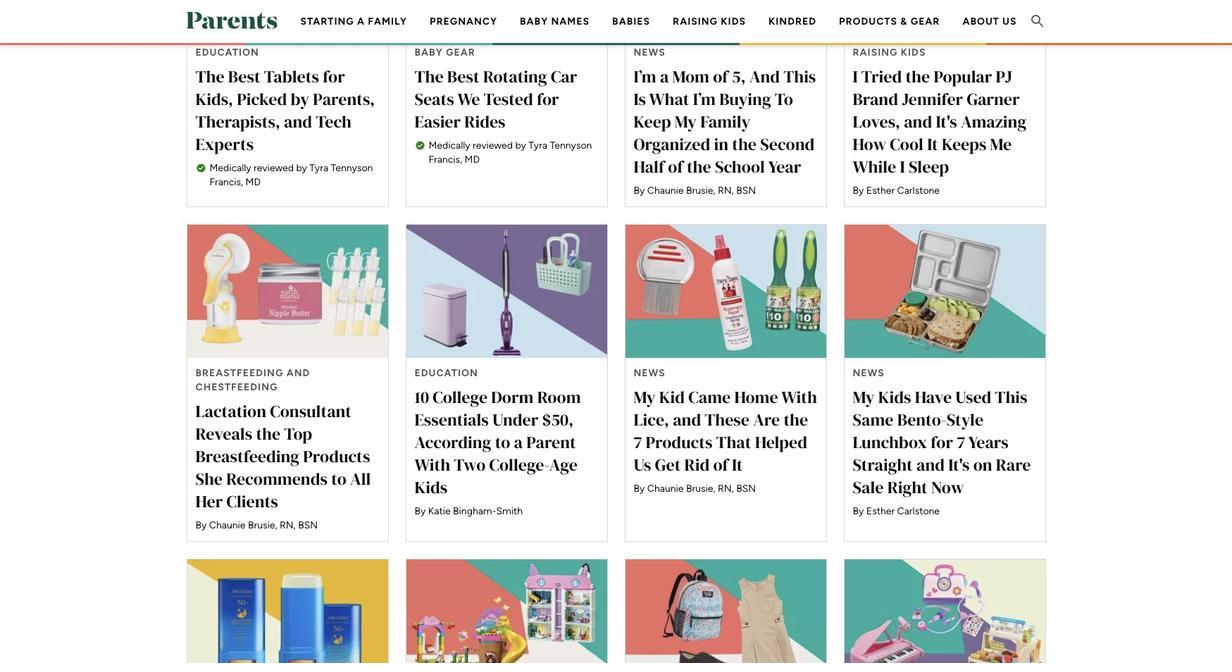 Task type: locate. For each thing, give the bounding box(es) containing it.
and left tech
[[284, 110, 312, 133]]

this
[[784, 65, 817, 88], [996, 386, 1028, 409]]

kids left have
[[879, 386, 912, 409]]

kindred link
[[769, 15, 817, 27]]

in
[[714, 132, 729, 155]]

kid
[[660, 386, 685, 409]]

1 horizontal spatial i'm
[[693, 87, 716, 110]]

of right rid
[[714, 454, 729, 477]]

2 horizontal spatial for
[[931, 431, 954, 454]]

of
[[713, 65, 729, 88], [669, 155, 684, 178], [714, 454, 729, 477]]

bts old navy clothes sales roundup tout image
[[626, 560, 827, 663]]

0 vertical spatial to
[[495, 431, 511, 454]]

this right used
[[996, 386, 1028, 409]]

2 vertical spatial kids
[[415, 476, 448, 499]]

0 horizontal spatial this
[[784, 65, 817, 88]]

for right by
[[323, 65, 345, 88]]

and inside the best tablets for kids, picked by parents, therapists, and tech experts
[[284, 110, 312, 133]]

a inside i'm a mom of 5, and this is what i'm buying to keep my family organized in the second half of the school year
[[660, 65, 669, 88]]

i'm a mom of 5, and this is what i'm buying to keep my family organized in the second half of the school year link
[[625, 0, 827, 207]]

best inside the best tablets for kids, picked by parents, therapists, and tech experts
[[228, 65, 261, 88]]

steam-friendly preschool toys tout image
[[845, 560, 1046, 663]]

now
[[932, 476, 965, 499]]

with right are
[[782, 386, 818, 409]]

kids left two
[[415, 476, 448, 499]]

1 horizontal spatial us
[[1003, 15, 1017, 27]]

it
[[928, 132, 939, 155], [732, 454, 743, 477]]

i left sleep on the right
[[901, 155, 906, 178]]

0 vertical spatial it's
[[936, 110, 958, 133]]

0 horizontal spatial for
[[323, 65, 345, 88]]

0 horizontal spatial best
[[228, 65, 261, 88]]

10
[[415, 386, 429, 409]]

age
[[550, 454, 578, 477]]

to
[[775, 87, 794, 110]]

my up lunchbox
[[853, 386, 875, 409]]

under
[[493, 408, 539, 432]]

to left the all
[[331, 468, 347, 491]]

this inside my kids have used this same bento-style lunchbox for 7 years straight and it's on rare sale right now
[[996, 386, 1028, 409]]

it's inside i tried the popular pj brand jennifer garner loves, and it's amazing how cool it keeps me while i sleep
[[936, 110, 958, 133]]

1 vertical spatial to
[[331, 468, 347, 491]]

1 vertical spatial us
[[634, 454, 652, 477]]

us
[[1003, 15, 1017, 27], [634, 454, 652, 477]]

a right starting
[[357, 15, 365, 27]]

what to buy to survive lice tout image
[[626, 225, 827, 358]]

are
[[754, 408, 780, 432]]

header navigation
[[289, 0, 1029, 88]]

it right rid
[[732, 454, 743, 477]]

$50,
[[542, 408, 574, 432]]

for inside the best rotating car seats we tested for easier rides
[[537, 87, 559, 110]]

0 vertical spatial i
[[853, 65, 858, 88]]

products inside "my kid came home with lice, and these are the 7 products that helped us get rid of it"
[[646, 431, 713, 454]]

and inside my kids have used this same bento-style lunchbox for 7 years straight and it's on rare sale right now
[[917, 454, 945, 477]]

7 inside my kids have used this same bento-style lunchbox for 7 years straight and it's on rare sale right now
[[957, 431, 966, 454]]

2 horizontal spatial products
[[840, 15, 898, 27]]

a left mom
[[660, 65, 669, 88]]

1 vertical spatial kids
[[879, 386, 912, 409]]

0 horizontal spatial i
[[853, 65, 858, 88]]

of right half
[[669, 155, 684, 178]]

i'm up keep
[[634, 65, 657, 88]]

the inside the best tablets for kids, picked by parents, therapists, and tech experts
[[196, 65, 225, 88]]

my right keep
[[675, 110, 697, 133]]

gabby's dollhouse legos tout image
[[406, 560, 607, 663]]

pregnancy link
[[430, 15, 498, 27]]

best up rides
[[448, 65, 480, 88]]

products inside lactation consultant reveals the top breastfeeding products she recommends to all her clients
[[303, 445, 370, 468]]

us left get
[[634, 454, 652, 477]]

with
[[782, 386, 818, 409], [415, 454, 451, 477]]

with left two
[[415, 454, 451, 477]]

the
[[196, 65, 225, 88], [415, 65, 444, 88]]

it right cool at the right top of page
[[928, 132, 939, 155]]

the right in
[[733, 132, 757, 155]]

the inside the best rotating car seats we tested for easier rides
[[415, 65, 444, 88]]

a left parent
[[514, 431, 523, 454]]

planetbox review tout image
[[845, 225, 1046, 358]]

1 vertical spatial it's
[[949, 454, 970, 477]]

i'm a mom of 5, and this is what i'm buying to keep my family organized in the second half of the school year
[[634, 65, 817, 178]]

the right the tried
[[906, 65, 931, 88]]

products down kid
[[646, 431, 713, 454]]

lunchbox
[[853, 431, 928, 454]]

1 horizontal spatial this
[[996, 386, 1028, 409]]

0 horizontal spatial with
[[415, 454, 451, 477]]

and
[[750, 65, 780, 88]]

clients
[[227, 490, 278, 513]]

we
[[458, 87, 480, 110]]

college
[[433, 386, 488, 409]]

reveals
[[196, 422, 253, 446]]

of left 5,
[[713, 65, 729, 88]]

1 vertical spatial with
[[415, 454, 451, 477]]

1 horizontal spatial 7
[[957, 431, 966, 454]]

1 vertical spatial it
[[732, 454, 743, 477]]

kids right raising
[[721, 15, 746, 27]]

seats
[[415, 87, 455, 110]]

2 vertical spatial a
[[514, 431, 523, 454]]

and inside "my kid came home with lice, and these are the 7 products that helped us get rid of it"
[[673, 408, 702, 432]]

get
[[655, 454, 681, 477]]

1 vertical spatial this
[[996, 386, 1028, 409]]

1 vertical spatial i
[[901, 155, 906, 178]]

it inside "my kid came home with lice, and these are the 7 products that helped us get rid of it"
[[732, 454, 743, 477]]

0 vertical spatial us
[[1003, 15, 1017, 27]]

brand
[[853, 87, 899, 110]]

sleep
[[909, 155, 950, 178]]

sale
[[853, 476, 884, 499]]

for up now
[[931, 431, 954, 454]]

with inside 10 college dorm room essentials under $50, according to a parent with two college-age kids
[[415, 454, 451, 477]]

the left we
[[415, 65, 444, 88]]

i'm right what
[[693, 87, 716, 110]]

1 horizontal spatial products
[[646, 431, 713, 454]]

1 horizontal spatial the
[[415, 65, 444, 88]]

my inside "my kid came home with lice, and these are the 7 products that helped us get rid of it"
[[634, 386, 656, 409]]

2 7 from the left
[[957, 431, 966, 454]]

a inside 10 college dorm room essentials under $50, according to a parent with two college-age kids
[[514, 431, 523, 454]]

to right two
[[495, 431, 511, 454]]

cool
[[891, 132, 924, 155]]

0 vertical spatial this
[[784, 65, 817, 88]]

7 left get
[[634, 431, 642, 454]]

my for my kid came home with lice, and these are the 7 products that helped us get rid of it
[[634, 386, 656, 409]]

kids inside 10 college dorm room essentials under $50, according to a parent with two college-age kids
[[415, 476, 448, 499]]

1 7 from the left
[[634, 431, 642, 454]]

1 horizontal spatial kids
[[721, 15, 746, 27]]

1 horizontal spatial my
[[675, 110, 697, 133]]

0 horizontal spatial to
[[331, 468, 347, 491]]

best inside the best rotating car seats we tested for easier rides
[[448, 65, 480, 88]]

the left top
[[256, 422, 281, 446]]

7 for it's
[[957, 431, 966, 454]]

best for picked
[[228, 65, 261, 88]]

kids inside header navigation
[[721, 15, 746, 27]]

my inside my kids have used this same bento-style lunchbox for 7 years straight and it's on rare sale right now
[[853, 386, 875, 409]]

raising
[[673, 15, 718, 27]]

0 vertical spatial kids
[[721, 15, 746, 27]]

1 horizontal spatial it
[[928, 132, 939, 155]]

me
[[991, 132, 1012, 155]]

for
[[323, 65, 345, 88], [537, 87, 559, 110], [931, 431, 954, 454]]

essentials
[[415, 408, 489, 432]]

7 inside "my kid came home with lice, and these are the 7 products that helped us get rid of it"
[[634, 431, 642, 454]]

and
[[284, 110, 312, 133], [905, 110, 933, 133], [673, 408, 702, 432], [917, 454, 945, 477]]

1 the from the left
[[196, 65, 225, 88]]

2 the from the left
[[415, 65, 444, 88]]

a for mom
[[660, 65, 669, 88]]

while
[[853, 155, 897, 178]]

0 horizontal spatial family
[[368, 15, 407, 27]]

straight
[[853, 454, 913, 477]]

7
[[634, 431, 642, 454], [957, 431, 966, 454]]

0 horizontal spatial the
[[196, 65, 225, 88]]

1 horizontal spatial i
[[901, 155, 906, 178]]

college dorm room essentials under $50 tout image
[[406, 225, 607, 358]]

it's inside my kids have used this same bento-style lunchbox for 7 years straight and it's on rare sale right now
[[949, 454, 970, 477]]

mom
[[673, 65, 710, 88]]

babies link
[[613, 15, 651, 27]]

buying
[[720, 87, 772, 110]]

and right lice,
[[673, 408, 702, 432]]

1 vertical spatial family
[[701, 110, 751, 133]]

2 horizontal spatial a
[[660, 65, 669, 88]]

and right loves,
[[905, 110, 933, 133]]

pregnancy
[[430, 15, 498, 27]]

it's right cool at the right top of page
[[936, 110, 958, 133]]

half
[[634, 155, 665, 178]]

for inside my kids have used this same bento-style lunchbox for 7 years straight and it's on rare sale right now
[[931, 431, 954, 454]]

a
[[357, 15, 365, 27], [660, 65, 669, 88], [514, 431, 523, 454]]

family inside i'm a mom of 5, and this is what i'm buying to keep my family organized in the second half of the school year
[[701, 110, 751, 133]]

us left search icon
[[1003, 15, 1017, 27]]

0 horizontal spatial i'm
[[634, 65, 657, 88]]

0 vertical spatial it
[[928, 132, 939, 155]]

i tried the popular pj brand jennifer garner loves, and it's amazing how cool it keeps me while i sleep link
[[844, 0, 1046, 207]]

style
[[947, 408, 984, 432]]

2 horizontal spatial my
[[853, 386, 875, 409]]

these
[[705, 408, 750, 432]]

and down the 'bento-'
[[917, 454, 945, 477]]

7 left years
[[957, 431, 966, 454]]

home
[[735, 386, 779, 409]]

2 horizontal spatial kids
[[879, 386, 912, 409]]

i left the tried
[[853, 65, 858, 88]]

this right the and
[[784, 65, 817, 88]]

5,
[[732, 65, 746, 88]]

1 horizontal spatial family
[[701, 110, 751, 133]]

family down 5,
[[701, 110, 751, 133]]

us inside header navigation
[[1003, 15, 1017, 27]]

1 vertical spatial a
[[660, 65, 669, 88]]

0 horizontal spatial a
[[357, 15, 365, 27]]

how
[[853, 132, 887, 155]]

family inside header navigation
[[368, 15, 407, 27]]

0 horizontal spatial 7
[[634, 431, 642, 454]]

used
[[956, 386, 992, 409]]

0 horizontal spatial my
[[634, 386, 656, 409]]

1 horizontal spatial a
[[514, 431, 523, 454]]

family right starting
[[368, 15, 407, 27]]

she
[[196, 468, 223, 491]]

a inside navigation
[[357, 15, 365, 27]]

a for family
[[357, 15, 365, 27]]

1 horizontal spatial to
[[495, 431, 511, 454]]

the right are
[[784, 408, 809, 432]]

family
[[368, 15, 407, 27], [701, 110, 751, 133]]

amazing
[[961, 110, 1027, 133]]

1 horizontal spatial with
[[782, 386, 818, 409]]

according
[[415, 431, 492, 454]]

kids inside my kids have used this same bento-style lunchbox for 7 years straight and it's on rare sale right now
[[879, 386, 912, 409]]

for right tested
[[537, 87, 559, 110]]

0 horizontal spatial us
[[634, 454, 652, 477]]

popular
[[934, 65, 993, 88]]

0 horizontal spatial kids
[[415, 476, 448, 499]]

products left &
[[840, 15, 898, 27]]

it's
[[936, 110, 958, 133], [949, 454, 970, 477]]

2 vertical spatial of
[[714, 454, 729, 477]]

best
[[228, 65, 261, 88], [448, 65, 480, 88]]

the up therapists,
[[196, 65, 225, 88]]

1 best from the left
[[228, 65, 261, 88]]

0 vertical spatial a
[[357, 15, 365, 27]]

products
[[840, 15, 898, 27], [646, 431, 713, 454], [303, 445, 370, 468]]

products down consultant
[[303, 445, 370, 468]]

0 vertical spatial with
[[782, 386, 818, 409]]

the for seats
[[415, 65, 444, 88]]

rare
[[997, 454, 1032, 477]]

2 best from the left
[[448, 65, 480, 88]]

1 horizontal spatial for
[[537, 87, 559, 110]]

0 vertical spatial family
[[368, 15, 407, 27]]

my left kid
[[634, 386, 656, 409]]

raising kids
[[673, 15, 746, 27]]

tech
[[316, 110, 352, 133]]

1 horizontal spatial best
[[448, 65, 480, 88]]

kids
[[721, 15, 746, 27], [879, 386, 912, 409], [415, 476, 448, 499]]

organized
[[634, 132, 711, 155]]

my kid came home with lice, and these are the 7 products that helped us get rid of it
[[634, 386, 818, 477]]

it's left "on"
[[949, 454, 970, 477]]

what
[[650, 87, 690, 110]]

best up therapists,
[[228, 65, 261, 88]]

and inside i tried the popular pj brand jennifer garner loves, and it's amazing how cool it keeps me while i sleep
[[905, 110, 933, 133]]

0 horizontal spatial products
[[303, 445, 370, 468]]

0 horizontal spatial it
[[732, 454, 743, 477]]



Task type: vqa. For each thing, say whether or not it's contained in the screenshot.
It's in I Tried the Popular PJ Brand Jennifer Garner Loves, and It's Amazing How Cool It Keeps Me While I Sleep
yes



Task type: describe. For each thing, give the bounding box(es) containing it.
kids for raising
[[721, 15, 746, 27]]

names
[[552, 15, 590, 27]]

my inside i'm a mom of 5, and this is what i'm buying to keep my family organized in the second half of the school year
[[675, 110, 697, 133]]

the inside i tried the popular pj brand jennifer garner loves, and it's amazing how cool it keeps me while i sleep
[[906, 65, 931, 88]]

therapists,
[[196, 110, 280, 133]]

baby
[[520, 15, 549, 27]]

to inside lactation consultant reveals the top breastfeeding products she recommends to all her clients
[[331, 468, 347, 491]]

raising kids link
[[673, 15, 746, 27]]

it inside i tried the popular pj brand jennifer garner loves, and it's amazing how cool it keeps me while i sleep
[[928, 132, 939, 155]]

bento-
[[898, 408, 947, 432]]

best for we
[[448, 65, 480, 88]]

by
[[291, 87, 310, 110]]

school
[[715, 155, 765, 178]]

my kids have used this same bento-style lunchbox for 7 years straight and it's on rare sale right now link
[[844, 224, 1046, 542]]

to inside 10 college dorm room essentials under $50, according to a parent with two college-age kids
[[495, 431, 511, 454]]

college-
[[490, 454, 550, 477]]

1 vertical spatial of
[[669, 155, 684, 178]]

tried
[[862, 65, 902, 88]]

this inside i'm a mom of 5, and this is what i'm buying to keep my family organized in the second half of the school year
[[784, 65, 817, 88]]

tested
[[484, 87, 533, 110]]

the left in
[[687, 155, 712, 178]]

top
[[284, 422, 312, 446]]

recommends
[[226, 468, 328, 491]]

helped
[[755, 431, 808, 454]]

&
[[901, 15, 908, 27]]

with inside "my kid came home with lice, and these are the 7 products that helped us get rid of it"
[[782, 386, 818, 409]]

the best rotating car seats we tested for easier rides link
[[406, 0, 608, 207]]

starting
[[301, 15, 354, 27]]

for inside the best tablets for kids, picked by parents, therapists, and tech experts
[[323, 65, 345, 88]]

my kid came home with lice, and these are the 7 products that helped us get rid of it link
[[625, 224, 827, 542]]

search image
[[1030, 12, 1046, 29]]

kids for my
[[879, 386, 912, 409]]

tablets
[[264, 65, 319, 88]]

the best tablets for kids, picked by parents, therapists, and tech experts
[[196, 65, 375, 155]]

the best rotating car seats we tested for easier rides
[[415, 65, 578, 133]]

about us
[[963, 15, 1017, 27]]

babies
[[613, 15, 651, 27]]

shisheido sunscreen stick review tout image
[[187, 560, 388, 663]]

starting a family
[[301, 15, 407, 27]]

year
[[769, 155, 802, 178]]

the for kids,
[[196, 65, 225, 88]]

baby names link
[[520, 15, 590, 27]]

lactation
[[196, 400, 266, 423]]

starting a family link
[[301, 15, 407, 27]]

lactation consultant reveals her top tk bfing products she recommends to all her clients tout image
[[187, 225, 388, 358]]

consultant
[[270, 400, 352, 423]]

my kids have used this same bento-style lunchbox for 7 years straight and it's on rare sale right now
[[853, 386, 1032, 499]]

have
[[915, 386, 952, 409]]

lactation consultant reveals the top breastfeeding products she recommends to all her clients
[[196, 400, 371, 513]]

parent
[[527, 431, 576, 454]]

kids,
[[196, 87, 233, 110]]

loves,
[[853, 110, 901, 133]]

that
[[717, 431, 752, 454]]

about us link
[[963, 15, 1017, 27]]

picked
[[237, 87, 287, 110]]

7 for us
[[634, 431, 642, 454]]

right
[[888, 476, 928, 499]]

0 vertical spatial of
[[713, 65, 729, 88]]

keep
[[634, 110, 671, 133]]

all
[[350, 468, 371, 491]]

easier
[[415, 110, 461, 133]]

car
[[551, 65, 578, 88]]

the best tablets for kids, picked by parents, therapists, and tech experts link
[[186, 0, 389, 207]]

is
[[634, 87, 646, 110]]

the inside lactation consultant reveals the top breastfeeding products she recommends to all her clients
[[256, 422, 281, 446]]

second
[[761, 132, 815, 155]]

experts
[[196, 132, 254, 155]]

room
[[538, 386, 581, 409]]

visit parents' homepage image
[[186, 12, 277, 29]]

on
[[974, 454, 993, 477]]

dorm
[[492, 386, 534, 409]]

two
[[454, 454, 486, 477]]

baby names
[[520, 15, 590, 27]]

us inside "my kid came home with lice, and these are the 7 products that helped us get rid of it"
[[634, 454, 652, 477]]

pj
[[996, 65, 1013, 88]]

of inside "my kid came home with lice, and these are the 7 products that helped us get rid of it"
[[714, 454, 729, 477]]

about
[[963, 15, 1000, 27]]

garner
[[967, 87, 1020, 110]]

products inside header navigation
[[840, 15, 898, 27]]

kindred
[[769, 15, 817, 27]]

products & gear
[[840, 15, 941, 27]]

rotating
[[483, 65, 547, 88]]

years
[[969, 431, 1009, 454]]

gear
[[911, 15, 941, 27]]

my for my kids have used this same bento-style lunchbox for 7 years straight and it's on rare sale right now
[[853, 386, 875, 409]]

breastfeeding
[[196, 445, 300, 468]]

rides
[[465, 110, 506, 133]]

parents,
[[313, 87, 375, 110]]

the inside "my kid came home with lice, and these are the 7 products that helped us get rid of it"
[[784, 408, 809, 432]]

lice,
[[634, 408, 670, 432]]

10 college dorm room essentials under $50, according to a parent with two college-age kids link
[[406, 224, 608, 542]]



